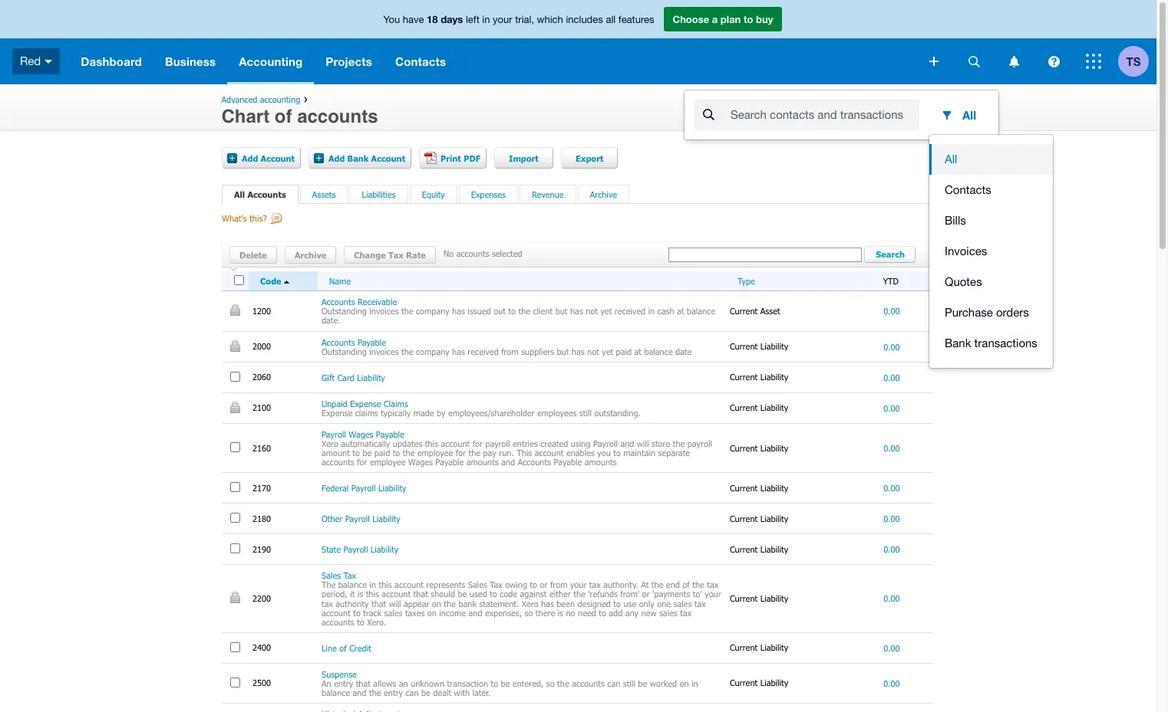 Task type: vqa. For each thing, say whether or not it's contained in the screenshot.


Task type: describe. For each thing, give the bounding box(es) containing it.
be left dealt
[[421, 688, 430, 698]]

current liability for 2100
[[730, 403, 791, 413]]

be left worked
[[638, 679, 647, 689]]

run.
[[499, 448, 514, 458]]

other payroll liability link
[[322, 514, 400, 524]]

assets link
[[312, 190, 336, 200]]

new
[[641, 608, 657, 618]]

1 horizontal spatial can
[[607, 679, 620, 689]]

account down by
[[441, 439, 470, 449]]

tax down "'payments"
[[680, 608, 692, 618]]

current for 2200
[[730, 594, 758, 604]]

0 horizontal spatial is
[[357, 590, 363, 600]]

all button
[[929, 144, 1053, 175]]

all accounts link
[[234, 190, 286, 200]]

›
[[304, 92, 308, 105]]

rate
[[406, 250, 426, 260]]

has left issued
[[452, 306, 465, 316]]

suspense
[[322, 670, 357, 680]]

typically
[[381, 408, 411, 418]]

choose a plan to buy
[[673, 13, 773, 25]]

to inside suspense an entry that allows an unknown transaction to be entered, so the accounts can still be worked on in balance and the entry can be dealt with later.
[[491, 679, 498, 689]]

revenue link
[[532, 190, 564, 200]]

2180
[[252, 514, 274, 524]]

current liability for 2160
[[730, 443, 791, 453]]

dealt
[[433, 688, 451, 698]]

payroll for state payroll liability
[[343, 545, 368, 555]]

red
[[20, 54, 41, 67]]

current liability for 2190
[[730, 545, 791, 555]]

2 horizontal spatial for
[[472, 439, 483, 449]]

the left "pay"
[[469, 448, 480, 458]]

change tax rate
[[354, 250, 426, 260]]

2500
[[252, 679, 274, 689]]

current for 2180
[[730, 514, 758, 524]]

payable down typically
[[376, 430, 404, 440]]

0.00 for 2000
[[883, 342, 900, 352]]

1 horizontal spatial employee
[[417, 448, 453, 458]]

0.00 for 2190
[[883, 545, 900, 555]]

0.00 for 2500
[[883, 679, 900, 689]]

to left add
[[599, 608, 606, 618]]

svg image inside red popup button
[[45, 60, 52, 64]]

to down payroll wages payable "link"
[[353, 448, 360, 458]]

will inside sales tax the balance in this account represents sales tax owing to or from your tax authority. at the end of the tax period, it is this account that should be used to code against either the 'refunds from' or 'payments to' your tax authority that will appear on the bank statement. xero has been designed to use only one sales tax account to track sales taxes on income and expenses, so there is no need to add any new sales tax accounts to xero.
[[389, 599, 401, 609]]

company for received
[[416, 347, 449, 357]]

account down period, on the bottom left of the page
[[322, 608, 351, 618]]

no accounts selected
[[444, 249, 522, 259]]

account up appear
[[395, 580, 424, 590]]

1 account from the left
[[261, 154, 295, 164]]

received inside accounts receivable outstanding invoices the company has issued out to the client but has not yet received in cash at balance date.
[[615, 306, 645, 316]]

to inside accounts receivable outstanding invoices the company has issued out to the client but has not yet received in cash at balance date.
[[508, 306, 516, 316]]

amount
[[322, 448, 350, 458]]

0 horizontal spatial employee
[[370, 458, 406, 467]]

this
[[517, 448, 532, 458]]

1 horizontal spatial for
[[456, 448, 466, 458]]

archive for the leftmost archive link
[[295, 250, 326, 260]]

liability for 2200
[[760, 594, 788, 604]]

tax down the
[[322, 599, 333, 609]]

the left bank in the bottom left of the page
[[444, 599, 456, 609]]

the right store on the right of page
[[673, 439, 685, 449]]

from inside accounts payable outstanding invoices the company has received from suppliers but has not yet paid at balance date
[[501, 347, 519, 357]]

any
[[625, 608, 639, 618]]

name
[[329, 276, 351, 286]]

suspense an entry that allows an unknown transaction to be entered, so the accounts can still be worked on in balance and the entry can be dealt with later.
[[322, 670, 698, 698]]

projects button
[[314, 38, 384, 84]]

includes
[[566, 14, 603, 25]]

add account
[[242, 154, 295, 164]]

to left the xero.
[[357, 618, 364, 628]]

ts
[[1126, 54, 1141, 68]]

designed
[[577, 599, 611, 609]]

red button
[[0, 38, 69, 84]]

gift card liability link
[[322, 373, 385, 383]]

code
[[500, 590, 517, 600]]

0.00 link for 1200
[[883, 306, 900, 316]]

federal payroll liability
[[322, 484, 406, 494]]

1 amounts from the left
[[466, 458, 499, 467]]

projects
[[326, 54, 372, 68]]

1 horizontal spatial or
[[642, 590, 650, 600]]

you cannot delete/archive system accounts. image for 2100
[[230, 402, 240, 413]]

but inside accounts payable outstanding invoices the company has received from suppliers but has not yet paid at balance date
[[557, 347, 569, 357]]

outstanding.
[[594, 408, 641, 418]]

yet inside accounts receivable outstanding invoices the company has issued out to the client but has not yet received in cash at balance date.
[[600, 306, 612, 316]]

change tax rate link
[[344, 247, 436, 264]]

made
[[413, 408, 434, 418]]

balance inside accounts receivable outstanding invoices the company has issued out to the client but has not yet received in cash at balance date.
[[687, 306, 715, 316]]

and right you
[[620, 439, 634, 449]]

in inside you have 18 days left in your trial, which includes all features
[[482, 14, 490, 25]]

to right automatically
[[393, 448, 400, 458]]

sales left the to'
[[673, 599, 692, 609]]

maintain
[[623, 448, 655, 458]]

purchase
[[945, 306, 993, 319]]

the left client
[[518, 306, 530, 316]]

that inside suspense an entry that allows an unknown transaction to be entered, so the accounts can still be worked on in balance and the entry can be dealt with later.
[[356, 679, 371, 689]]

expense left claims
[[322, 408, 353, 418]]

no
[[566, 608, 575, 618]]

add
[[609, 608, 623, 618]]

1 horizontal spatial your
[[570, 580, 587, 590]]

sales right track in the left bottom of the page
[[384, 608, 402, 618]]

1200
[[252, 306, 274, 316]]

1 horizontal spatial that
[[371, 599, 386, 609]]

the inside accounts payable outstanding invoices the company has received from suppliers but has not yet paid at balance date
[[401, 347, 413, 357]]

date
[[675, 347, 692, 357]]

2060
[[252, 372, 274, 382]]

0 vertical spatial bank
[[347, 154, 369, 164]]

payable left "pay"
[[435, 458, 464, 467]]

current liability for 2000
[[730, 342, 791, 352]]

received inside accounts payable outstanding invoices the company has received from suppliers but has not yet paid at balance date
[[468, 347, 499, 357]]

of inside the advanced accounting › chart of accounts
[[275, 106, 292, 127]]

unpaid
[[322, 399, 347, 409]]

payroll for federal payroll liability
[[351, 484, 376, 494]]

0.00 link for 2100
[[883, 403, 900, 413]]

unpaid expense claims expense claims typically made by employees/shareholder employees still outstanding.
[[322, 399, 641, 418]]

end
[[666, 580, 680, 590]]

and left this
[[501, 458, 515, 467]]

other payroll liability
[[322, 514, 400, 524]]

change
[[354, 250, 386, 260]]

accounts inside payroll wages payable xero automatically updates this account for payroll entries created using payroll and will store the payroll amount to be paid to the employee for the pay run. this account enables you to maintain separate accounts for employee wages payable amounts and accounts payable amounts
[[518, 458, 551, 467]]

what's this?
[[222, 213, 267, 223]]

line
[[322, 644, 337, 654]]

claims
[[355, 408, 378, 418]]

add for add bank account
[[328, 154, 345, 164]]

current for 2400
[[730, 643, 758, 653]]

to right owing
[[530, 580, 537, 590]]

0.00 link for 2170
[[883, 484, 900, 494]]

appear
[[404, 599, 429, 609]]

so inside suspense an entry that allows an unknown transaction to be entered, so the accounts can still be worked on in balance and the entry can be dealt with later.
[[546, 679, 555, 689]]

expenses
[[471, 190, 506, 200]]

to left use
[[613, 599, 621, 609]]

suspense link
[[322, 670, 357, 680]]

current for 2160
[[730, 443, 758, 453]]

2 horizontal spatial that
[[413, 590, 428, 600]]

the right entered,
[[557, 679, 569, 689]]

not inside accounts payable outstanding invoices the company has received from suppliers but has not yet paid at balance date
[[587, 347, 599, 357]]

liability for 2190
[[760, 545, 788, 555]]

0.00 link for 2500
[[883, 679, 900, 689]]

on right appear
[[432, 599, 441, 609]]

banner containing ts
[[0, 0, 1157, 140]]

equity link
[[422, 190, 445, 200]]

all button
[[929, 100, 988, 130]]

payroll right "using"
[[593, 439, 618, 449]]

all inside button
[[945, 153, 957, 166]]

bills
[[945, 214, 966, 227]]

advanced accounting link
[[221, 94, 300, 104]]

liability for 2160
[[760, 443, 788, 453]]

liability for 2400
[[760, 643, 788, 653]]

out
[[494, 306, 506, 316]]

this inside payroll wages payable xero automatically updates this account for payroll entries created using payroll and will store the payroll amount to be paid to the employee for the pay run. this account enables you to maintain separate accounts for employee wages payable amounts and accounts payable amounts
[[425, 439, 438, 449]]

accounts up this?
[[247, 190, 286, 200]]

tax right the to'
[[707, 580, 718, 590]]

at
[[641, 580, 649, 590]]

has up unpaid expense claims expense claims typically made by employees/shareholder employees still outstanding. at the bottom of the page
[[452, 347, 465, 357]]

payroll wages payable xero automatically updates this account for payroll entries created using payroll and will store the payroll amount to be paid to the employee for the pay run. this account enables you to maintain separate accounts for employee wages payable amounts and accounts payable amounts
[[322, 430, 712, 467]]

current liability for 2060
[[730, 372, 791, 382]]

employees
[[537, 408, 577, 418]]

should
[[431, 590, 455, 600]]

0.00 link for 2060
[[883, 373, 900, 383]]

either
[[549, 590, 571, 600]]

separate
[[658, 448, 690, 458]]

2190
[[252, 545, 274, 555]]

the right the end at the bottom right
[[692, 580, 704, 590]]

expenses,
[[485, 608, 522, 618]]

current for 2000
[[730, 342, 758, 352]]

0.00 for 1200
[[883, 306, 900, 316]]

using
[[571, 439, 591, 449]]

outstanding for payable
[[322, 347, 367, 357]]

delete link
[[229, 247, 277, 264]]

1 horizontal spatial of
[[339, 644, 347, 654]]

in inside suspense an entry that allows an unknown transaction to be entered, so the accounts can still be worked on in balance and the entry can be dealt with later.
[[691, 679, 698, 689]]

archive for rightmost archive link
[[590, 190, 617, 200]]

in inside sales tax the balance in this account represents sales tax owing to or from your tax authority. at the end of the tax period, it is this account that should be used to code against either the 'refunds from' or 'payments to' your tax authority that will appear on the bank statement. xero has been designed to use only one sales tax account to track sales taxes on income and expenses, so there is no need to add any new sales tax accounts to xero.
[[369, 580, 376, 590]]

the down typically
[[403, 448, 415, 458]]

this?
[[250, 213, 267, 223]]

accounts receivable outstanding invoices the company has issued out to the client but has not yet received in cash at balance date.
[[322, 297, 715, 326]]

bank inside button
[[945, 337, 971, 350]]

enables
[[566, 448, 595, 458]]

gift
[[322, 373, 335, 383]]

list box containing all
[[929, 135, 1053, 368]]

accounts inside sales tax the balance in this account represents sales tax owing to or from your tax authority. at the end of the tax period, it is this account that should be used to code against either the 'refunds from' or 'payments to' your tax authority that will appear on the bank statement. xero has been designed to use only one sales tax account to track sales taxes on income and expenses, so there is no need to add any new sales tax accounts to xero.
[[322, 618, 354, 628]]

current asset
[[730, 306, 783, 316]]

the right either
[[573, 590, 585, 600]]

2 horizontal spatial your
[[705, 590, 721, 600]]

so inside sales tax the balance in this account represents sales tax owing to or from your tax authority. at the end of the tax period, it is this account that should be used to code against either the 'refunds from' or 'payments to' your tax authority that will appear on the bank statement. xero has been designed to use only one sales tax account to track sales taxes on income and expenses, so there is no need to add any new sales tax accounts to xero.
[[525, 608, 533, 618]]

line of credit
[[322, 644, 371, 654]]

tax up designed
[[589, 580, 601, 590]]

will inside payroll wages payable xero automatically updates this account for payroll entries created using payroll and will store the payroll amount to be paid to the employee for the pay run. this account enables you to maintain separate accounts for employee wages payable amounts and accounts payable amounts
[[637, 439, 649, 449]]

current liability for 2170
[[730, 483, 791, 493]]

2000
[[252, 342, 274, 352]]

liabilities link
[[362, 190, 396, 200]]

print
[[441, 154, 461, 164]]

current for 2500
[[730, 679, 758, 689]]

0 horizontal spatial sales
[[322, 571, 341, 581]]

1 horizontal spatial sales
[[468, 580, 487, 590]]

0.00 for 2170
[[883, 484, 900, 494]]

contacts inside dropdown button
[[395, 54, 446, 68]]

search
[[876, 250, 905, 260]]

0 horizontal spatial archive link
[[285, 247, 336, 264]]

accounts right no
[[456, 249, 489, 259]]

entered,
[[513, 679, 544, 689]]

to left code
[[490, 590, 497, 600]]

represents
[[426, 580, 465, 590]]

add for add account
[[242, 154, 258, 164]]



Task type: locate. For each thing, give the bounding box(es) containing it.
accounts inside the advanced accounting › chart of accounts
[[297, 106, 378, 127]]

liability for 2000
[[760, 342, 788, 352]]

banner
[[0, 0, 1157, 140]]

7 0.00 from the top
[[883, 514, 900, 524]]

11 0.00 from the top
[[883, 679, 900, 689]]

1 vertical spatial invoices
[[369, 347, 399, 357]]

7 current from the top
[[730, 514, 758, 524]]

add bank account link
[[309, 147, 411, 169]]

0.00 for 2060
[[883, 373, 900, 383]]

1 current liability from the top
[[730, 342, 791, 352]]

at right cash at the right top
[[677, 306, 684, 316]]

an
[[399, 679, 408, 689]]

2 0.00 from the top
[[883, 342, 900, 352]]

9 current from the top
[[730, 594, 758, 604]]

0 vertical spatial but
[[555, 306, 568, 316]]

10 current liability from the top
[[730, 679, 791, 689]]

from inside sales tax the balance in this account represents sales tax owing to or from your tax authority. at the end of the tax period, it is this account that should be used to code against either the 'refunds from' or 'payments to' your tax authority that will appear on the bank statement. xero has been designed to use only one sales tax account to track sales taxes on income and expenses, so there is no need to add any new sales tax accounts to xero.
[[550, 580, 567, 590]]

0.00 for 2100
[[883, 403, 900, 413]]

employees/shareholder
[[448, 408, 535, 418]]

company for issued
[[416, 306, 449, 316]]

9 current liability from the top
[[730, 643, 791, 653]]

invoices inside accounts receivable outstanding invoices the company has issued out to the client but has not yet received in cash at balance date.
[[369, 306, 399, 316]]

invoices for accounts payable
[[369, 347, 399, 357]]

8 0.00 link from the top
[[883, 545, 900, 555]]

liability for 2100
[[760, 403, 788, 413]]

client
[[533, 306, 553, 316]]

you
[[597, 448, 611, 458]]

all group
[[685, 91, 998, 140]]

0.00 link
[[883, 306, 900, 316], [883, 342, 900, 352], [883, 373, 900, 383], [883, 403, 900, 413], [883, 444, 900, 454], [883, 484, 900, 494], [883, 514, 900, 524], [883, 545, 900, 555], [883, 594, 900, 604], [883, 644, 900, 654], [883, 679, 900, 689]]

liability for 2500
[[760, 679, 788, 689]]

0 vertical spatial at
[[677, 306, 684, 316]]

svg image
[[968, 56, 980, 67], [1009, 56, 1019, 67], [1048, 56, 1059, 67], [45, 60, 52, 64]]

1 payroll from the left
[[485, 439, 510, 449]]

you cannot delete/archive system accounts. image left 2000 in the left top of the page
[[230, 340, 240, 352]]

will left appear
[[389, 599, 401, 609]]

1 vertical spatial you cannot delete/archive system accounts. image
[[230, 593, 240, 604]]

None text field
[[669, 248, 862, 263]]

1 vertical spatial received
[[468, 347, 499, 357]]

1 vertical spatial will
[[389, 599, 401, 609]]

card
[[337, 373, 354, 383]]

invoices button
[[929, 236, 1053, 267]]

0 horizontal spatial of
[[275, 106, 292, 127]]

invoices up gift card liability link
[[369, 347, 399, 357]]

current for 1200
[[730, 306, 758, 316]]

unpaid expense claims link
[[322, 399, 408, 409]]

state
[[322, 545, 341, 555]]

used
[[470, 590, 487, 600]]

export link
[[561, 147, 618, 169]]

0 horizontal spatial account
[[261, 154, 295, 164]]

so left there
[[525, 608, 533, 618]]

1 you cannot delete/archive system accounts. image from the top
[[230, 340, 240, 352]]

0 horizontal spatial amounts
[[466, 458, 499, 467]]

add up assets link
[[328, 154, 345, 164]]

1 horizontal spatial paid
[[616, 347, 632, 357]]

1 vertical spatial yet
[[602, 347, 613, 357]]

3 0.00 link from the top
[[883, 373, 900, 383]]

all
[[606, 14, 616, 25]]

0 vertical spatial wages
[[349, 430, 373, 440]]

0 vertical spatial company
[[416, 306, 449, 316]]

accounts inside suspense an entry that allows an unknown transaction to be entered, so the accounts can still be worked on in balance and the entry can be dealt with later.
[[572, 679, 605, 689]]

assets
[[312, 190, 336, 200]]

other
[[322, 514, 343, 524]]

you cannot delete/archive system accounts. image left 2100
[[230, 402, 240, 413]]

outstanding for receivable
[[322, 306, 367, 316]]

liabilities
[[362, 190, 396, 200]]

can
[[607, 679, 620, 689], [406, 688, 419, 698]]

8 current from the top
[[730, 545, 758, 555]]

your left 'trial,' at the top of the page
[[493, 14, 512, 25]]

account up all accounts
[[261, 154, 295, 164]]

0 horizontal spatial wages
[[349, 430, 373, 440]]

1 current from the top
[[730, 306, 758, 316]]

accounts down the authority
[[322, 618, 354, 628]]

outstanding
[[322, 306, 367, 316], [322, 347, 367, 357]]

days
[[441, 13, 463, 25]]

balance down suspense link
[[322, 688, 350, 698]]

9 0.00 link from the top
[[883, 594, 900, 604]]

account
[[441, 439, 470, 449], [535, 448, 564, 458], [395, 580, 424, 590], [382, 590, 411, 600], [322, 608, 351, 618]]

7 current liability from the top
[[730, 545, 791, 555]]

payable up gift card liability link
[[358, 337, 386, 347]]

expenses link
[[471, 190, 506, 200]]

1 horizontal spatial amounts
[[585, 458, 617, 467]]

1 vertical spatial wages
[[408, 458, 433, 467]]

0.00 link for 2160
[[883, 444, 900, 454]]

8 0.00 from the top
[[883, 545, 900, 555]]

2 you cannot delete/archive system accounts. image from the top
[[230, 402, 240, 413]]

0.00 link for 2180
[[883, 514, 900, 524]]

equity
[[422, 190, 445, 200]]

the
[[322, 580, 336, 590]]

4 current liability from the top
[[730, 443, 791, 453]]

be left entered,
[[501, 679, 510, 689]]

0.00 link for 2400
[[883, 644, 900, 654]]

1 vertical spatial you cannot delete/archive system accounts. image
[[230, 402, 240, 413]]

1 vertical spatial from
[[550, 580, 567, 590]]

1 horizontal spatial entry
[[384, 688, 403, 698]]

xero
[[322, 439, 338, 449], [522, 599, 538, 609]]

outstanding up card
[[322, 347, 367, 357]]

choose
[[673, 13, 709, 25]]

has inside sales tax the balance in this account represents sales tax owing to or from your tax authority. at the end of the tax period, it is this account that should be used to code against either the 'refunds from' or 'payments to' your tax authority that will appear on the bank statement. xero has been designed to use only one sales tax account to track sales taxes on income and expenses, so there is no need to add any new sales tax accounts to xero.
[[541, 599, 554, 609]]

or right from'
[[642, 590, 650, 600]]

11 current from the top
[[730, 679, 758, 689]]

2 you cannot delete/archive system accounts. image from the top
[[230, 593, 240, 604]]

your right the to'
[[705, 590, 721, 600]]

company up by
[[416, 347, 449, 357]]

4 0.00 link from the top
[[883, 403, 900, 413]]

outstanding inside accounts payable outstanding invoices the company has received from suppliers but has not yet paid at balance date
[[322, 347, 367, 357]]

dashboard
[[81, 54, 142, 68]]

0 horizontal spatial still
[[579, 408, 592, 418]]

accounts payable link
[[322, 337, 386, 347]]

balance up the authority
[[338, 580, 367, 590]]

0 horizontal spatial archive
[[295, 250, 326, 260]]

type
[[738, 276, 755, 286]]

entries
[[513, 439, 538, 449]]

2200
[[252, 594, 274, 604]]

authority.
[[603, 580, 638, 590]]

is right "it"
[[357, 590, 363, 600]]

paid left date
[[616, 347, 632, 357]]

tax right "'payments"
[[694, 599, 706, 609]]

0 vertical spatial so
[[525, 608, 533, 618]]

to right you
[[613, 448, 621, 458]]

current for 2100
[[730, 403, 758, 413]]

in right left
[[482, 14, 490, 25]]

unknown
[[411, 679, 444, 689]]

balance right cash at the right top
[[687, 306, 715, 316]]

1 vertical spatial archive
[[295, 250, 326, 260]]

accounts inside accounts payable outstanding invoices the company has received from suppliers but has not yet paid at balance date
[[322, 337, 355, 347]]

0 vertical spatial you cannot delete/archive system accounts. image
[[230, 340, 240, 352]]

account up liabilities
[[371, 154, 405, 164]]

archive down export
[[590, 190, 617, 200]]

not right suppliers
[[587, 347, 599, 357]]

tax inside change tax rate link
[[388, 250, 404, 260]]

None checkbox
[[230, 483, 240, 493], [230, 643, 240, 653], [230, 483, 240, 493], [230, 643, 240, 653]]

1 you cannot delete/archive system accounts. image from the top
[[230, 305, 240, 316]]

5 current liability from the top
[[730, 483, 791, 493]]

but right client
[[555, 306, 568, 316]]

at
[[677, 306, 684, 316], [634, 347, 642, 357]]

add account link
[[222, 147, 301, 169]]

so
[[525, 608, 533, 618], [546, 679, 555, 689]]

paid inside accounts payable outstanding invoices the company has received from suppliers but has not yet paid at balance date
[[616, 347, 632, 357]]

company
[[416, 306, 449, 316], [416, 347, 449, 357]]

1 horizontal spatial tax
[[388, 250, 404, 260]]

current liability for 2200
[[730, 594, 791, 604]]

svg image
[[1086, 54, 1101, 69], [929, 57, 939, 66]]

the left an on the left bottom
[[369, 688, 381, 698]]

all inside popup button
[[962, 108, 976, 122]]

0 horizontal spatial or
[[540, 580, 548, 590]]

all up what's this?
[[234, 190, 245, 200]]

0 vertical spatial contacts
[[395, 54, 446, 68]]

it
[[350, 590, 355, 600]]

2 horizontal spatial tax
[[490, 580, 502, 590]]

of down the accounting at the top of page
[[275, 106, 292, 127]]

still inside unpaid expense claims expense claims typically made by employees/shareholder employees still outstanding.
[[579, 408, 592, 418]]

but right suppliers
[[557, 347, 569, 357]]

1 vertical spatial at
[[634, 347, 642, 357]]

balance inside accounts payable outstanding invoices the company has received from suppliers but has not yet paid at balance date
[[644, 347, 673, 357]]

11 0.00 link from the top
[[883, 679, 900, 689]]

will
[[637, 439, 649, 449], [389, 599, 401, 609]]

entry left unknown
[[384, 688, 403, 698]]

is left no
[[558, 608, 563, 618]]

1 vertical spatial bank
[[945, 337, 971, 350]]

print pdf link
[[419, 147, 487, 169]]

bank up liabilities
[[347, 154, 369, 164]]

your up been
[[570, 580, 587, 590]]

on right taxes
[[427, 608, 437, 618]]

0 horizontal spatial bank
[[347, 154, 369, 164]]

1 vertical spatial contacts
[[945, 183, 991, 196]]

credit
[[349, 644, 371, 654]]

xero down owing
[[522, 599, 538, 609]]

one
[[657, 599, 671, 609]]

you cannot delete/archive system accounts. image for 2200
[[230, 593, 240, 604]]

you cannot delete/archive system accounts. image for 1200
[[230, 305, 240, 316]]

0 vertical spatial is
[[357, 590, 363, 600]]

1 vertical spatial of
[[682, 580, 690, 590]]

quotes button
[[929, 267, 1053, 298]]

owing
[[505, 580, 527, 590]]

ytd
[[883, 276, 899, 286]]

0.00 for 2400
[[883, 644, 900, 654]]

to right out
[[508, 306, 516, 316]]

2100
[[252, 403, 274, 413]]

from
[[501, 347, 519, 357], [550, 580, 567, 590]]

for
[[472, 439, 483, 449], [456, 448, 466, 458], [357, 458, 367, 467]]

1 vertical spatial but
[[557, 347, 569, 357]]

0 vertical spatial archive
[[590, 190, 617, 200]]

3 0.00 from the top
[[883, 373, 900, 383]]

contacts up bills on the top right
[[945, 183, 991, 196]]

0.00 link for 2190
[[883, 545, 900, 555]]

xero.
[[367, 618, 386, 628]]

entry right an
[[334, 679, 353, 689]]

be inside sales tax the balance in this account represents sales tax owing to or from your tax authority. at the end of the tax period, it is this account that should be used to code against either the 'refunds from' or 'payments to' your tax authority that will appear on the bank statement. xero has been designed to use only one sales tax account to track sales taxes on income and expenses, so there is no need to add any new sales tax accounts to xero.
[[458, 590, 467, 600]]

0 vertical spatial all
[[962, 108, 976, 122]]

liability for 2170
[[760, 483, 788, 493]]

1 horizontal spatial will
[[637, 439, 649, 449]]

invoices inside accounts payable outstanding invoices the company has received from suppliers but has not yet paid at balance date
[[369, 347, 399, 357]]

1 horizontal spatial so
[[546, 679, 555, 689]]

1 horizontal spatial archive
[[590, 190, 617, 200]]

yet
[[600, 306, 612, 316], [602, 347, 613, 357]]

1 vertical spatial still
[[623, 679, 635, 689]]

all for all popup button
[[962, 108, 976, 122]]

to inside banner
[[744, 13, 753, 25]]

2 0.00 link from the top
[[883, 342, 900, 352]]

0 vertical spatial not
[[586, 306, 598, 316]]

in inside accounts receivable outstanding invoices the company has issued out to the client but has not yet received in cash at balance date.
[[648, 306, 655, 316]]

import link
[[494, 147, 553, 169]]

chart
[[221, 106, 270, 127]]

not inside accounts receivable outstanding invoices the company has issued out to the client but has not yet received in cash at balance date.
[[586, 306, 598, 316]]

5 0.00 from the top
[[883, 444, 900, 454]]

1 vertical spatial not
[[587, 347, 599, 357]]

1 horizontal spatial svg image
[[1086, 54, 1101, 69]]

svg image left ts
[[1086, 54, 1101, 69]]

account up taxes
[[382, 590, 411, 600]]

company inside accounts receivable outstanding invoices the company has issued out to the client but has not yet received in cash at balance date.
[[416, 306, 449, 316]]

0 horizontal spatial xero
[[322, 439, 338, 449]]

xero inside payroll wages payable xero automatically updates this account for payroll entries created using payroll and will store the payroll amount to be paid to the employee for the pay run. this account enables you to maintain separate accounts for employee wages payable amounts and accounts payable amounts
[[322, 439, 338, 449]]

1 horizontal spatial account
[[371, 154, 405, 164]]

tax
[[589, 580, 601, 590], [707, 580, 718, 590], [322, 599, 333, 609], [694, 599, 706, 609], [680, 608, 692, 618]]

2 horizontal spatial of
[[682, 580, 690, 590]]

Search contacts and transactions search field
[[731, 101, 919, 130]]

payroll up amount at the left of the page
[[322, 430, 346, 440]]

6 0.00 link from the top
[[883, 484, 900, 494]]

current for 2190
[[730, 545, 758, 555]]

state payroll liability link
[[322, 545, 399, 555]]

1 company from the top
[[416, 306, 449, 316]]

current for 2060
[[730, 372, 758, 382]]

plan
[[721, 13, 741, 25]]

6 0.00 from the top
[[883, 484, 900, 494]]

accounts down › on the left of page
[[297, 106, 378, 127]]

be inside payroll wages payable xero automatically updates this account for payroll entries created using payroll and will store the payroll amount to be paid to the employee for the pay run. this account enables you to maintain separate accounts for employee wages payable amounts and accounts payable amounts
[[363, 448, 372, 458]]

1 0.00 from the top
[[883, 306, 900, 316]]

1 horizontal spatial add
[[328, 154, 345, 164]]

accounts inside accounts receivable outstanding invoices the company has issued out to the client but has not yet received in cash at balance date.
[[322, 297, 355, 307]]

1 vertical spatial company
[[416, 347, 449, 357]]

on inside suspense an entry that allows an unknown transaction to be entered, so the accounts can still be worked on in balance and the entry can be dealt with later.
[[680, 679, 689, 689]]

received
[[615, 306, 645, 316], [468, 347, 499, 357]]

2 payroll from the left
[[687, 439, 712, 449]]

1 invoices from the top
[[369, 306, 399, 316]]

company left issued
[[416, 306, 449, 316]]

transaction
[[447, 679, 488, 689]]

all down all popup button
[[945, 153, 957, 166]]

tax up statement.
[[490, 580, 502, 590]]

0 vertical spatial outstanding
[[322, 306, 367, 316]]

contacts
[[395, 54, 446, 68], [945, 183, 991, 196]]

orders
[[996, 306, 1029, 319]]

all up all button
[[962, 108, 976, 122]]

1 horizontal spatial is
[[558, 608, 563, 618]]

0 horizontal spatial can
[[406, 688, 419, 698]]

add up all accounts
[[242, 154, 258, 164]]

payroll right store on the right of page
[[687, 439, 712, 449]]

in right worked
[[691, 679, 698, 689]]

2 account from the left
[[371, 154, 405, 164]]

payroll
[[322, 430, 346, 440], [593, 439, 618, 449], [351, 484, 376, 494], [345, 514, 370, 524], [343, 545, 368, 555]]

2 horizontal spatial all
[[962, 108, 976, 122]]

5 0.00 link from the top
[[883, 444, 900, 454]]

wages down updates
[[408, 458, 433, 467]]

accounts up federal
[[322, 458, 354, 467]]

expense down gift card liability link
[[350, 399, 381, 409]]

tax for change
[[388, 250, 404, 260]]

you cannot delete/archive system accounts. image
[[230, 305, 240, 316], [230, 593, 240, 604]]

0 horizontal spatial that
[[356, 679, 371, 689]]

0.00 for 2180
[[883, 514, 900, 524]]

will left store on the right of page
[[637, 439, 649, 449]]

2 company from the top
[[416, 347, 449, 357]]

no
[[444, 249, 454, 259]]

balance inside suspense an entry that allows an unknown transaction to be entered, so the accounts can still be worked on in balance and the entry can be dealt with later.
[[322, 688, 350, 698]]

authority
[[336, 599, 369, 609]]

5 current from the top
[[730, 443, 758, 453]]

the right receivable
[[401, 306, 413, 316]]

at inside accounts receivable outstanding invoices the company has issued out to the client but has not yet received in cash at balance date.
[[677, 306, 684, 316]]

on right worked
[[680, 679, 689, 689]]

paid inside payroll wages payable xero automatically updates this account for payroll entries created using payroll and will store the payroll amount to be paid to the employee for the pay run. this account enables you to maintain separate accounts for employee wages payable amounts and accounts payable amounts
[[374, 448, 390, 458]]

0.00 for 2160
[[883, 444, 900, 454]]

and inside sales tax the balance in this account represents sales tax owing to or from your tax authority. at the end of the tax period, it is this account that should be used to code against either the 'refunds from' or 'payments to' your tax authority that will appear on the bank statement. xero has been designed to use only one sales tax account to track sales taxes on income and expenses, so there is no need to add any new sales tax accounts to xero.
[[469, 608, 482, 618]]

3 current from the top
[[730, 372, 758, 382]]

what's this? link
[[222, 213, 283, 234]]

xero left automatically
[[322, 439, 338, 449]]

0 vertical spatial will
[[637, 439, 649, 449]]

you cannot delete/archive system accounts. image
[[230, 340, 240, 352], [230, 402, 240, 413]]

need
[[578, 608, 596, 618]]

2 invoices from the top
[[369, 347, 399, 357]]

of inside sales tax the balance in this account represents sales tax owing to or from your tax authority. at the end of the tax period, it is this account that should be used to code against either the 'refunds from' or 'payments to' your tax authority that will appear on the bank statement. xero has been designed to use only one sales tax account to track sales taxes on income and expenses, so there is no need to add any new sales tax accounts to xero.
[[682, 580, 690, 590]]

None checkbox
[[234, 276, 244, 286], [230, 372, 240, 382], [230, 443, 240, 453], [230, 514, 240, 524], [230, 544, 240, 554], [230, 678, 240, 688], [234, 276, 244, 286], [230, 372, 240, 382], [230, 443, 240, 453], [230, 514, 240, 524], [230, 544, 240, 554], [230, 678, 240, 688]]

2 add from the left
[[328, 154, 345, 164]]

0 vertical spatial received
[[615, 306, 645, 316]]

7 0.00 link from the top
[[883, 514, 900, 524]]

0 vertical spatial of
[[275, 106, 292, 127]]

the right at
[[651, 580, 663, 590]]

1 vertical spatial xero
[[522, 599, 538, 609]]

1 horizontal spatial wages
[[408, 458, 433, 467]]

amounts left run. in the bottom of the page
[[466, 458, 499, 467]]

has right client
[[570, 306, 583, 316]]

0 horizontal spatial svg image
[[929, 57, 939, 66]]

1 0.00 link from the top
[[883, 306, 900, 316]]

amounts down "using"
[[585, 458, 617, 467]]

an
[[322, 679, 331, 689]]

but inside accounts receivable outstanding invoices the company has issued out to the client but has not yet received in cash at balance date.
[[555, 306, 568, 316]]

to left track in the left bottom of the page
[[353, 608, 361, 618]]

which
[[537, 14, 563, 25]]

ts button
[[1118, 38, 1157, 84]]

received left cash at the right top
[[615, 306, 645, 316]]

taxes
[[405, 608, 425, 618]]

expense
[[350, 399, 381, 409], [322, 408, 353, 418]]

0 horizontal spatial your
[[493, 14, 512, 25]]

payable down "using"
[[554, 458, 582, 467]]

1 vertical spatial outstanding
[[322, 347, 367, 357]]

you cannot delete/archive system accounts. image left 2200
[[230, 593, 240, 604]]

1 horizontal spatial xero
[[522, 599, 538, 609]]

0 horizontal spatial payroll
[[485, 439, 510, 449]]

accounts inside payroll wages payable xero automatically updates this account for payroll entries created using payroll and will store the payroll amount to be paid to the employee for the pay run. this account enables you to maintain separate accounts for employee wages payable amounts and accounts payable amounts
[[322, 458, 354, 467]]

1 horizontal spatial archive link
[[590, 190, 617, 200]]

outstanding inside accounts receivable outstanding invoices the company has issued out to the client but has not yet received in cash at balance date.
[[322, 306, 367, 316]]

1 horizontal spatial from
[[550, 580, 567, 590]]

tax left rate
[[388, 250, 404, 260]]

2 outstanding from the top
[[322, 347, 367, 357]]

so right entered,
[[546, 679, 555, 689]]

employee down by
[[417, 448, 453, 458]]

0 horizontal spatial received
[[468, 347, 499, 357]]

0.00 link for 2200
[[883, 594, 900, 604]]

6 current from the top
[[730, 483, 758, 493]]

to left buy
[[744, 13, 753, 25]]

10 current from the top
[[730, 643, 758, 653]]

0.00 for 2200
[[883, 594, 900, 604]]

accounting
[[239, 54, 303, 68]]

accounts right entered,
[[572, 679, 605, 689]]

tax for sales
[[343, 571, 356, 581]]

has right suppliers
[[572, 347, 585, 357]]

be
[[363, 448, 372, 458], [458, 590, 467, 600], [501, 679, 510, 689], [638, 679, 647, 689], [421, 688, 430, 698]]

current for 2170
[[730, 483, 758, 493]]

purchase orders
[[945, 306, 1029, 319]]

2 current liability from the top
[[730, 372, 791, 382]]

sales down "'payments"
[[659, 608, 678, 618]]

10 0.00 from the top
[[883, 644, 900, 654]]

all for accounts
[[234, 190, 245, 200]]

you cannot delete/archive system accounts. image for 2000
[[230, 340, 240, 352]]

liability for 2060
[[760, 372, 788, 382]]

1 horizontal spatial bank
[[945, 337, 971, 350]]

current liability for 2180
[[730, 514, 791, 524]]

0 horizontal spatial add
[[242, 154, 258, 164]]

list box
[[929, 135, 1053, 368]]

0 vertical spatial paid
[[616, 347, 632, 357]]

0 horizontal spatial from
[[501, 347, 519, 357]]

0 horizontal spatial entry
[[334, 679, 353, 689]]

accounts up date. at the left of the page
[[322, 297, 355, 307]]

archive up code "link"
[[295, 250, 326, 260]]

company inside accounts payable outstanding invoices the company has received from suppliers but has not yet paid at balance date
[[416, 347, 449, 357]]

and inside suspense an entry that allows an unknown transaction to be entered, so the accounts can still be worked on in balance and the entry can be dealt with later.
[[353, 688, 367, 698]]

payroll for other payroll liability
[[345, 514, 370, 524]]

0 horizontal spatial so
[[525, 608, 533, 618]]

18
[[427, 13, 438, 25]]

2400
[[252, 643, 274, 653]]

current liability for 2500
[[730, 679, 791, 689]]

0 horizontal spatial for
[[357, 458, 367, 467]]

business
[[165, 54, 216, 68]]

wages down claims
[[349, 430, 373, 440]]

1 horizontal spatial payroll
[[687, 439, 712, 449]]

account right this
[[535, 448, 564, 458]]

0 vertical spatial from
[[501, 347, 519, 357]]

0 horizontal spatial will
[[389, 599, 401, 609]]

liability for 2180
[[760, 514, 788, 524]]

0 horizontal spatial at
[[634, 347, 642, 357]]

1 outstanding from the top
[[322, 306, 367, 316]]

you
[[383, 14, 400, 25]]

10 0.00 link from the top
[[883, 644, 900, 654]]

2 vertical spatial of
[[339, 644, 347, 654]]

of right the end at the bottom right
[[682, 580, 690, 590]]

6 current liability from the top
[[730, 514, 791, 524]]

0.00 link for 2000
[[883, 342, 900, 352]]

1 horizontal spatial contacts
[[945, 183, 991, 196]]

yet inside accounts payable outstanding invoices the company has received from suppliers but has not yet paid at balance date
[[602, 347, 613, 357]]

xero inside sales tax the balance in this account represents sales tax owing to or from your tax authority. at the end of the tax period, it is this account that should be used to code against either the 'refunds from' or 'payments to' your tax authority that will appear on the bank statement. xero has been designed to use only one sales tax account to track sales taxes on income and expenses, so there is no need to add any new sales tax accounts to xero.
[[522, 599, 538, 609]]

still inside suspense an entry that allows an unknown transaction to be entered, so the accounts can still be worked on in balance and the entry can be dealt with later.
[[623, 679, 635, 689]]

use
[[623, 599, 636, 609]]

your inside you have 18 days left in your trial, which includes all features
[[493, 14, 512, 25]]

code
[[260, 276, 281, 286]]

business button
[[153, 38, 227, 84]]

svg image up all popup button
[[929, 57, 939, 66]]

not
[[586, 306, 598, 316], [587, 347, 599, 357]]

None search field
[[694, 99, 919, 131]]

4 0.00 from the top
[[883, 403, 900, 413]]

1 vertical spatial is
[[558, 608, 563, 618]]

in right "it"
[[369, 580, 376, 590]]

3 current liability from the top
[[730, 403, 791, 413]]

trial,
[[515, 14, 534, 25]]

tax up "it"
[[343, 571, 356, 581]]

9 0.00 from the top
[[883, 594, 900, 604]]

not right client
[[586, 306, 598, 316]]

advanced accounting › chart of accounts
[[221, 92, 378, 127]]

payable inside accounts payable outstanding invoices the company has received from suppliers but has not yet paid at balance date
[[358, 337, 386, 347]]

invoices for accounts receivable
[[369, 306, 399, 316]]

at inside accounts payable outstanding invoices the company has received from suppliers but has not yet paid at balance date
[[634, 347, 642, 357]]

balance inside sales tax the balance in this account represents sales tax owing to or from your tax authority. at the end of the tax period, it is this account that should be used to code against either the 'refunds from' or 'payments to' your tax authority that will appear on the bank statement. xero has been designed to use only one sales tax account to track sales taxes on income and expenses, so there is no need to add any new sales tax accounts to xero.
[[338, 580, 367, 590]]

contacts inside button
[[945, 183, 991, 196]]

0 horizontal spatial paid
[[374, 448, 390, 458]]

2 amounts from the left
[[585, 458, 617, 467]]

1 horizontal spatial at
[[677, 306, 684, 316]]

0 vertical spatial archive link
[[590, 190, 617, 200]]

payable
[[358, 337, 386, 347], [376, 430, 404, 440], [435, 458, 464, 467], [554, 458, 582, 467]]

0 vertical spatial xero
[[322, 439, 338, 449]]

1 add from the left
[[242, 154, 258, 164]]

2 current from the top
[[730, 342, 758, 352]]

0 horizontal spatial all
[[234, 190, 245, 200]]

4 current from the top
[[730, 403, 758, 413]]

yet up outstanding.
[[602, 347, 613, 357]]

that up taxes
[[413, 590, 428, 600]]

current liability for 2400
[[730, 643, 791, 653]]

8 current liability from the top
[[730, 594, 791, 604]]



